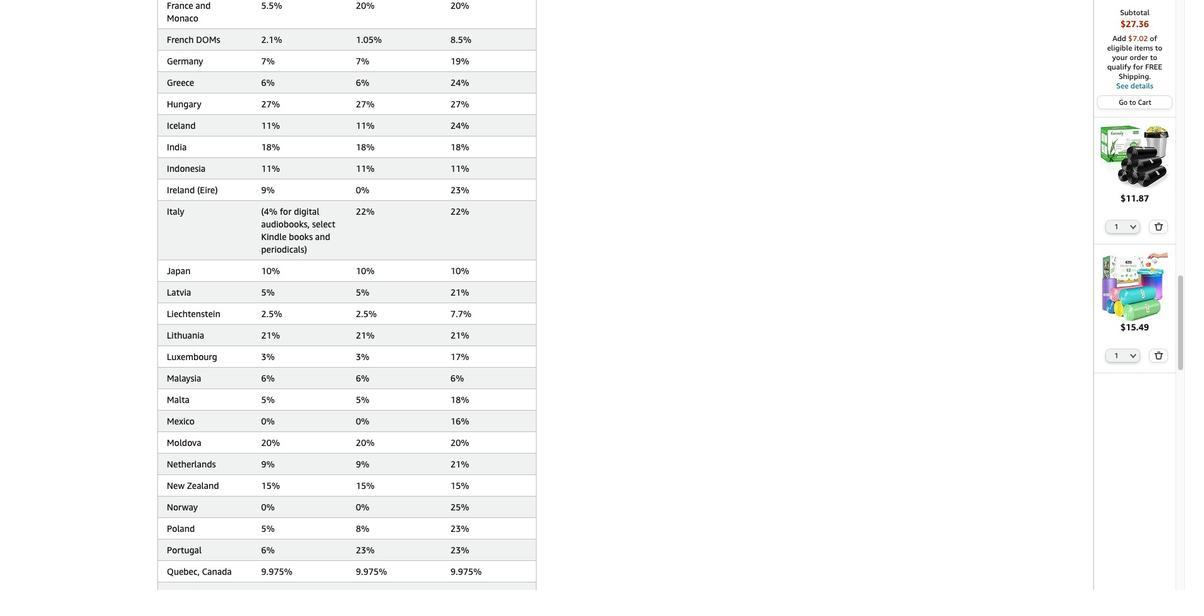 Task type: vqa. For each thing, say whether or not it's contained in the screenshot.


Task type: describe. For each thing, give the bounding box(es) containing it.
and inside france and monaco
[[196, 0, 211, 11]]

doms
[[196, 34, 220, 45]]

$7.02
[[1129, 34, 1148, 43]]

to right order in the top of the page
[[1150, 52, 1158, 62]]

1 10% from the left
[[261, 266, 280, 277]]

portugal
[[167, 545, 202, 556]]

cart
[[1138, 98, 1152, 106]]

3 10% from the left
[[451, 266, 469, 277]]

(4%
[[261, 206, 278, 217]]

quebec, canada
[[167, 567, 232, 577]]

1 15% from the left
[[261, 481, 280, 491]]

23% for 23%
[[451, 545, 469, 556]]

details
[[1131, 81, 1154, 90]]

(4% for digital audiobooks, select kindle books and periodicals)
[[261, 206, 335, 255]]

2 22% from the left
[[451, 206, 469, 217]]

monaco
[[167, 13, 198, 24]]

3 15% from the left
[[451, 481, 469, 491]]

16%
[[451, 416, 469, 427]]

periodicals)
[[261, 244, 307, 255]]

2 27% from the left
[[356, 99, 375, 110]]

dropdown image
[[1131, 224, 1137, 229]]

luxembourg
[[167, 352, 217, 363]]

for inside of eligible items to your order to qualify for free shipping.
[[1133, 62, 1144, 71]]

greece
[[167, 77, 194, 88]]

of eligible items to your order to qualify for free shipping.
[[1107, 34, 1163, 81]]

0% for 16%
[[356, 416, 369, 427]]

digital
[[294, 206, 319, 217]]

select
[[312, 219, 335, 230]]

hungary
[[167, 99, 201, 110]]

norway
[[167, 502, 198, 513]]

add
[[1113, 34, 1127, 43]]

free
[[1145, 62, 1163, 71]]

subtotal $27.36
[[1120, 8, 1150, 29]]

see
[[1117, 81, 1129, 90]]

2 9.975% from the left
[[356, 567, 387, 577]]

2 15% from the left
[[356, 481, 375, 491]]

kindle
[[261, 232, 287, 242]]

audiobooks,
[[261, 219, 310, 230]]

17%
[[451, 352, 469, 363]]

3 27% from the left
[[451, 99, 469, 110]]

1.2 gallon/330pcs strong trash bags colorful clear garbage bags by teivio, bathroom trash can bin liners, small plastic bags for home office kitchen, multicolor image
[[1100, 252, 1170, 321]]

dropdown image
[[1131, 354, 1137, 359]]

shipping.
[[1119, 71, 1151, 81]]

add $7.02
[[1113, 34, 1150, 43]]

items
[[1135, 43, 1153, 52]]

french
[[167, 34, 194, 45]]

9% for netherlands
[[261, 459, 275, 470]]

21% for 9%
[[451, 459, 469, 470]]

iceland
[[167, 120, 196, 131]]

go
[[1119, 98, 1128, 106]]

delete image for $11.87
[[1154, 222, 1164, 231]]

1 7% from the left
[[261, 56, 275, 67]]

2 10% from the left
[[356, 266, 375, 277]]

french doms
[[167, 34, 220, 45]]

3 9.975% from the left
[[451, 567, 482, 577]]

1 22% from the left
[[356, 206, 375, 217]]

9% for ireland (eire)
[[261, 185, 275, 196]]

8.5%
[[451, 34, 471, 45]]

$27.36
[[1121, 18, 1149, 29]]

new
[[167, 481, 185, 491]]

malta
[[167, 395, 190, 405]]



Task type: locate. For each thing, give the bounding box(es) containing it.
24%
[[451, 77, 469, 88], [451, 120, 469, 131]]

italy
[[167, 206, 184, 217]]

1 horizontal spatial 15%
[[356, 481, 375, 491]]

germany
[[167, 56, 203, 67]]

japan
[[167, 266, 191, 277]]

24% for 11%
[[451, 120, 469, 131]]

1 2.5% from the left
[[261, 309, 282, 320]]

qualify
[[1108, 62, 1131, 71]]

1 horizontal spatial 22%
[[451, 206, 469, 217]]

1 27% from the left
[[261, 99, 280, 110]]

2.1%
[[261, 34, 282, 45]]

5%
[[261, 287, 275, 298], [356, 287, 369, 298], [261, 395, 275, 405], [356, 395, 369, 405], [261, 524, 275, 534]]

order
[[1130, 52, 1148, 62]]

20%
[[356, 0, 375, 11], [451, 0, 469, 11], [261, 438, 280, 448], [356, 438, 375, 448], [451, 438, 469, 448]]

1 delete image from the top
[[1154, 222, 1164, 231]]

1 horizontal spatial and
[[315, 232, 330, 242]]

delete image right dropdown image
[[1154, 222, 1164, 231]]

0 vertical spatial and
[[196, 0, 211, 11]]

0 horizontal spatial and
[[196, 0, 211, 11]]

(eire)
[[197, 185, 218, 196]]

27%
[[261, 99, 280, 110], [356, 99, 375, 110], [451, 99, 469, 110]]

9%
[[261, 185, 275, 196], [261, 459, 275, 470], [356, 459, 369, 470]]

11%
[[261, 120, 280, 131], [356, 120, 375, 131], [261, 163, 280, 174], [356, 163, 375, 174], [451, 163, 469, 174]]

to
[[1155, 43, 1163, 52], [1150, 52, 1158, 62], [1130, 98, 1137, 106]]

2 2.5% from the left
[[356, 309, 377, 320]]

malaysia
[[167, 373, 201, 384]]

0 horizontal spatial 2.5%
[[261, 309, 282, 320]]

for inside (4% for digital audiobooks, select kindle books and periodicals)
[[280, 206, 292, 217]]

mexico
[[167, 416, 195, 427]]

24% for 6%
[[451, 77, 469, 88]]

1 24% from the top
[[451, 77, 469, 88]]

delete image right dropdown icon
[[1154, 352, 1164, 360]]

0% for 23%
[[356, 185, 369, 196]]

moldova
[[167, 438, 201, 448]]

indonesia
[[167, 163, 206, 174]]

25%
[[451, 502, 469, 513]]

5.5%
[[261, 0, 282, 11]]

delete image for $15.49
[[1154, 352, 1164, 360]]

3%
[[261, 352, 275, 363], [356, 352, 369, 363]]

quebec,
[[167, 567, 200, 577]]

1 for $11.87
[[1115, 222, 1119, 231]]

zealand
[[187, 481, 219, 491]]

21% for 21%
[[451, 330, 469, 341]]

1 horizontal spatial for
[[1133, 62, 1144, 71]]

1 left dropdown icon
[[1115, 352, 1119, 360]]

subtotal
[[1120, 8, 1150, 17]]

5% for malta
[[261, 395, 275, 405]]

5% for poland
[[261, 524, 275, 534]]

latvia
[[167, 287, 191, 298]]

go to cart
[[1119, 98, 1152, 106]]

1.05%
[[356, 34, 382, 45]]

delete image
[[1154, 222, 1164, 231], [1154, 352, 1164, 360]]

21% for 5%
[[451, 287, 469, 298]]

2 1 from the top
[[1115, 352, 1119, 360]]

india
[[167, 142, 187, 153]]

0 horizontal spatial 10%
[[261, 266, 280, 277]]

netherlands
[[167, 459, 216, 470]]

and down the select
[[315, 232, 330, 242]]

1 horizontal spatial 27%
[[356, 99, 375, 110]]

15%
[[261, 481, 280, 491], [356, 481, 375, 491], [451, 481, 469, 491]]

to right items
[[1155, 43, 1163, 52]]

7%
[[261, 56, 275, 67], [356, 56, 369, 67]]

france
[[167, 0, 193, 11]]

23%
[[451, 185, 469, 196], [451, 524, 469, 534], [356, 545, 375, 556], [451, 545, 469, 556]]

10%
[[261, 266, 280, 277], [356, 266, 375, 277], [451, 266, 469, 277]]

1 vertical spatial delete image
[[1154, 352, 1164, 360]]

0 horizontal spatial 9.975%
[[261, 567, 293, 577]]

23% for 0%
[[451, 185, 469, 196]]

to right go
[[1130, 98, 1137, 106]]

2 3% from the left
[[356, 352, 369, 363]]

your
[[1113, 52, 1128, 62]]

$15.49
[[1121, 322, 1149, 333]]

1 horizontal spatial 2.5%
[[356, 309, 377, 320]]

see details link
[[1101, 81, 1170, 90]]

9.975%
[[261, 567, 293, 577], [356, 567, 387, 577], [451, 567, 482, 577]]

eligible
[[1107, 43, 1133, 52]]

1 vertical spatial 1
[[1115, 352, 1119, 360]]

hommaly 1.2 gallon 240 pcs small black trash bags, strong garbage bags, bathroom trash can bin liners unscented, mini plastic bags for office, waste basket liner, fit 3,4.5,6 liters, 0.5,0.8,1,1.2 gal image
[[1100, 123, 1170, 192]]

23% for 8%
[[451, 524, 469, 534]]

7.7%
[[451, 309, 471, 320]]

2 7% from the left
[[356, 56, 369, 67]]

1 horizontal spatial 3%
[[356, 352, 369, 363]]

0%
[[356, 185, 369, 196], [261, 416, 275, 427], [356, 416, 369, 427], [261, 502, 275, 513], [356, 502, 369, 513]]

1 3% from the left
[[261, 352, 275, 363]]

0 horizontal spatial 15%
[[261, 481, 280, 491]]

1 9.975% from the left
[[261, 567, 293, 577]]

1 vertical spatial for
[[280, 206, 292, 217]]

0% for 25%
[[356, 502, 369, 513]]

for left free
[[1133, 62, 1144, 71]]

books
[[289, 232, 313, 242]]

2 delete image from the top
[[1154, 352, 1164, 360]]

7% down 2.1%
[[261, 56, 275, 67]]

1 for $15.49
[[1115, 352, 1119, 360]]

None submit
[[1150, 220, 1167, 233], [1150, 350, 1167, 362], [1150, 220, 1167, 233], [1150, 350, 1167, 362]]

go to cart link
[[1098, 96, 1172, 109]]

21%
[[451, 287, 469, 298], [261, 330, 280, 341], [356, 330, 375, 341], [451, 330, 469, 341], [451, 459, 469, 470]]

0 vertical spatial 24%
[[451, 77, 469, 88]]

0 vertical spatial 1
[[1115, 222, 1119, 231]]

2 24% from the top
[[451, 120, 469, 131]]

poland
[[167, 524, 195, 534]]

5% for latvia
[[261, 287, 275, 298]]

0 horizontal spatial 3%
[[261, 352, 275, 363]]

1 1 from the top
[[1115, 222, 1119, 231]]

$11.87
[[1121, 193, 1149, 203]]

2 horizontal spatial 27%
[[451, 99, 469, 110]]

1 horizontal spatial 9.975%
[[356, 567, 387, 577]]

1 left dropdown image
[[1115, 222, 1119, 231]]

1 vertical spatial 24%
[[451, 120, 469, 131]]

lithuania
[[167, 330, 204, 341]]

0 horizontal spatial 22%
[[356, 206, 375, 217]]

france and monaco
[[167, 0, 211, 24]]

2 horizontal spatial 9.975%
[[451, 567, 482, 577]]

ireland (eire)
[[167, 185, 218, 196]]

1 horizontal spatial 7%
[[356, 56, 369, 67]]

19%
[[451, 56, 469, 67]]

6%
[[261, 77, 275, 88], [356, 77, 369, 88], [261, 373, 275, 384], [356, 373, 369, 384], [451, 373, 464, 384], [261, 545, 275, 556]]

1 horizontal spatial 10%
[[356, 266, 375, 277]]

liechtenstein
[[167, 309, 220, 320]]

2.5%
[[261, 309, 282, 320], [356, 309, 377, 320]]

for
[[1133, 62, 1144, 71], [280, 206, 292, 217]]

see details
[[1117, 81, 1154, 90]]

0 horizontal spatial 7%
[[261, 56, 275, 67]]

2 horizontal spatial 10%
[[451, 266, 469, 277]]

1
[[1115, 222, 1119, 231], [1115, 352, 1119, 360]]

8%
[[356, 524, 369, 534]]

for up audiobooks, at the left of page
[[280, 206, 292, 217]]

1 vertical spatial and
[[315, 232, 330, 242]]

new zealand
[[167, 481, 219, 491]]

and
[[196, 0, 211, 11], [315, 232, 330, 242]]

ireland
[[167, 185, 195, 196]]

7% down 1.05%
[[356, 56, 369, 67]]

of
[[1150, 34, 1157, 43]]

0 horizontal spatial for
[[280, 206, 292, 217]]

0 horizontal spatial 27%
[[261, 99, 280, 110]]

0 vertical spatial delete image
[[1154, 222, 1164, 231]]

22%
[[356, 206, 375, 217], [451, 206, 469, 217]]

2 horizontal spatial 15%
[[451, 481, 469, 491]]

and right "france"
[[196, 0, 211, 11]]

and inside (4% for digital audiobooks, select kindle books and periodicals)
[[315, 232, 330, 242]]

18%
[[261, 142, 280, 153], [356, 142, 375, 153], [451, 142, 469, 153], [451, 395, 469, 405]]

canada
[[202, 567, 232, 577]]

0 vertical spatial for
[[1133, 62, 1144, 71]]



